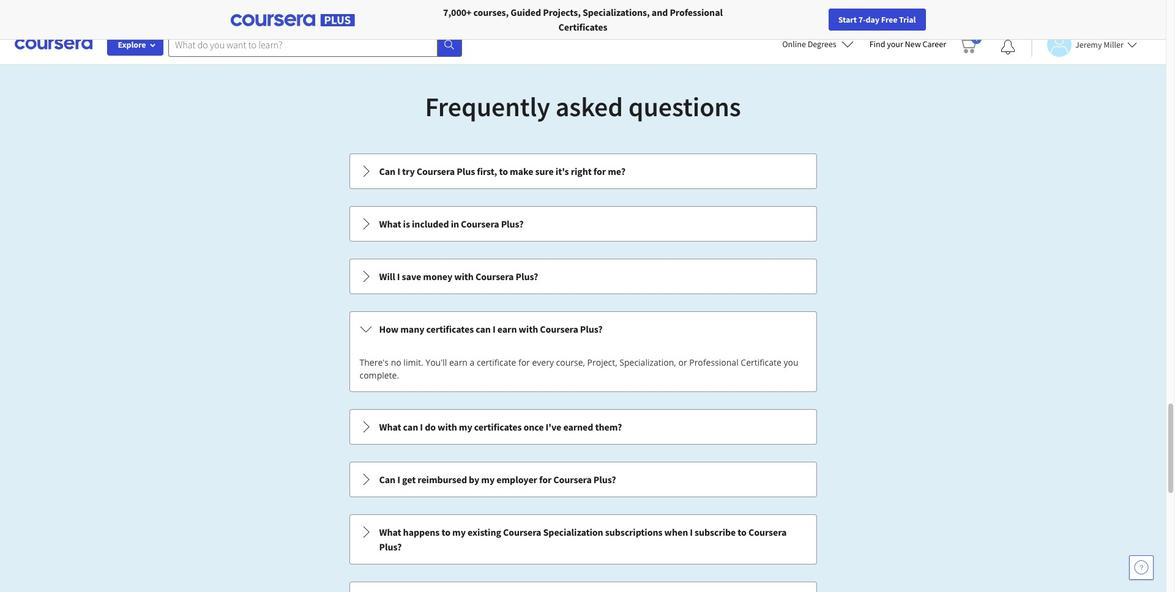 Task type: locate. For each thing, give the bounding box(es) containing it.
to
[[499, 165, 508, 178], [442, 527, 451, 539], [738, 527, 747, 539]]

certificate
[[477, 357, 516, 369]]

1 vertical spatial earn
[[449, 357, 468, 369]]

certificates left "once"
[[474, 421, 522, 433]]

universities link
[[176, 0, 249, 24]]

0 vertical spatial for
[[594, 165, 606, 178]]

1 vertical spatial what
[[379, 421, 401, 433]]

my left existing
[[452, 527, 466, 539]]

earn left 'a'
[[449, 357, 468, 369]]

1 vertical spatial can
[[379, 474, 396, 486]]

what left happens on the bottom left of the page
[[379, 527, 401, 539]]

can up certificate
[[476, 323, 491, 335]]

2 horizontal spatial for
[[594, 165, 606, 178]]

3 what from the top
[[379, 527, 401, 539]]

1 vertical spatial professional
[[689, 357, 739, 369]]

explore button
[[107, 34, 163, 56]]

when
[[665, 527, 688, 539]]

for
[[594, 165, 606, 178], [518, 357, 530, 369], [539, 474, 552, 486]]

1 vertical spatial my
[[481, 474, 495, 486]]

1 horizontal spatial can
[[476, 323, 491, 335]]

what happens to my existing coursera specialization subscriptions when i subscribe to coursera plus? button
[[350, 515, 816, 564]]

will
[[379, 271, 395, 283]]

to right subscribe
[[738, 527, 747, 539]]

specialization,
[[620, 357, 676, 369]]

0 vertical spatial professional
[[670, 6, 723, 18]]

my
[[459, 421, 472, 433], [481, 474, 495, 486], [452, 527, 466, 539]]

7-
[[859, 14, 866, 25]]

i right will on the top of the page
[[397, 271, 400, 283]]

with up every
[[519, 323, 538, 335]]

can left try
[[379, 165, 396, 178]]

them?
[[595, 421, 622, 433]]

a
[[470, 357, 475, 369]]

what left "is" at the left
[[379, 218, 401, 230]]

money
[[423, 271, 453, 283]]

1 horizontal spatial for
[[539, 474, 552, 486]]

1 horizontal spatial to
[[499, 165, 508, 178]]

my for employer
[[481, 474, 495, 486]]

None search field
[[168, 32, 462, 57]]

what for what is included in coursera plus?
[[379, 218, 401, 230]]

2 vertical spatial with
[[438, 421, 457, 433]]

for left me?
[[594, 165, 606, 178]]

0 horizontal spatial can
[[403, 421, 418, 433]]

0 vertical spatial earn
[[498, 323, 517, 335]]

me?
[[608, 165, 626, 178]]

jeremy miller button
[[1032, 32, 1137, 57]]

subscribe
[[695, 527, 736, 539]]

professional
[[670, 6, 723, 18], [689, 357, 739, 369]]

i
[[397, 165, 400, 178], [397, 271, 400, 283], [493, 323, 496, 335], [420, 421, 423, 433], [397, 474, 400, 486], [690, 527, 693, 539]]

what can i do with my certificates once i've earned them?
[[379, 421, 622, 433]]

1 horizontal spatial earn
[[498, 323, 517, 335]]

coursera right subscribe
[[749, 527, 787, 539]]

show notifications image
[[1001, 40, 1016, 54]]

plus?
[[501, 218, 524, 230], [516, 271, 538, 283], [580, 323, 603, 335], [594, 474, 616, 486], [379, 541, 402, 553]]

0 vertical spatial my
[[459, 421, 472, 433]]

can
[[476, 323, 491, 335], [403, 421, 418, 433]]

earn
[[498, 323, 517, 335], [449, 357, 468, 369]]

what for what can i do with my certificates once i've earned them?
[[379, 421, 401, 433]]

help center image
[[1134, 561, 1149, 575]]

2 horizontal spatial to
[[738, 527, 747, 539]]

my right by
[[481, 474, 495, 486]]

can left do
[[403, 421, 418, 433]]

for for every
[[518, 357, 530, 369]]

to right first,
[[499, 165, 508, 178]]

specialization
[[543, 527, 603, 539]]

courses,
[[474, 6, 509, 18]]

0 vertical spatial certificates
[[426, 323, 474, 335]]

with for plus?
[[454, 271, 474, 283]]

i left get in the left of the page
[[397, 474, 400, 486]]

subscriptions
[[605, 527, 663, 539]]

complete.
[[360, 370, 399, 381]]

my for certificates
[[459, 421, 472, 433]]

0 vertical spatial can
[[379, 165, 396, 178]]

coursera plus image
[[231, 14, 355, 26]]

professional right or
[[689, 357, 739, 369]]

happens
[[403, 527, 440, 539]]

i up certificate
[[493, 323, 496, 335]]

0 horizontal spatial for
[[518, 357, 530, 369]]

can i try coursera plus first, to make sure it's right for me?
[[379, 165, 626, 178]]

to right happens on the bottom left of the page
[[442, 527, 451, 539]]

2 what from the top
[[379, 421, 401, 433]]

shopping cart: 1 item image
[[959, 34, 982, 53]]

certificates
[[426, 323, 474, 335], [474, 421, 522, 433]]

what left do
[[379, 421, 401, 433]]

professional right and
[[670, 6, 723, 18]]

find your new career
[[870, 39, 946, 50]]

coursera
[[417, 165, 455, 178], [461, 218, 499, 230], [476, 271, 514, 283], [540, 323, 578, 335], [554, 474, 592, 486], [503, 527, 541, 539], [749, 527, 787, 539]]

coursera up course,
[[540, 323, 578, 335]]

i right 'when' at the bottom right of the page
[[690, 527, 693, 539]]

jeremy
[[1076, 39, 1102, 50]]

what is included in coursera plus?
[[379, 218, 524, 230]]

0 vertical spatial with
[[454, 271, 474, 283]]

1 vertical spatial can
[[403, 421, 418, 433]]

0 vertical spatial what
[[379, 218, 401, 230]]

for right the employer
[[539, 474, 552, 486]]

1 can from the top
[[379, 165, 396, 178]]

2 vertical spatial my
[[452, 527, 466, 539]]

will i save money with coursera plus?
[[379, 271, 538, 283]]

trial
[[899, 14, 916, 25]]

0 horizontal spatial earn
[[449, 357, 468, 369]]

plus
[[457, 165, 475, 178]]

universities
[[195, 6, 245, 18]]

coursera right in at the left top of the page
[[461, 218, 499, 230]]

limit.
[[404, 357, 423, 369]]

2 vertical spatial what
[[379, 527, 401, 539]]

my right do
[[459, 421, 472, 433]]

coursera right try
[[417, 165, 455, 178]]

list
[[348, 152, 818, 593]]

with right money
[[454, 271, 474, 283]]

for
[[264, 6, 278, 18]]

1 vertical spatial for
[[518, 357, 530, 369]]

included
[[412, 218, 449, 230]]

first,
[[477, 165, 497, 178]]

can
[[379, 165, 396, 178], [379, 474, 396, 486]]

you
[[784, 357, 799, 369]]

degrees
[[808, 39, 837, 50]]

and
[[652, 6, 668, 18]]

plus? inside what happens to my existing coursera specialization subscriptions when i subscribe to coursera plus?
[[379, 541, 402, 553]]

2 can from the top
[[379, 474, 396, 486]]

coursera up the specialization
[[554, 474, 592, 486]]

can left get in the left of the page
[[379, 474, 396, 486]]

for left every
[[518, 357, 530, 369]]

guided
[[511, 6, 541, 18]]

1 vertical spatial with
[[519, 323, 538, 335]]

certificates up you'll
[[426, 323, 474, 335]]

for inside the there's no limit. you'll earn a certificate for every course, project, specialization, or professional certificate you complete.
[[518, 357, 530, 369]]

what inside what happens to my existing coursera specialization subscriptions when i subscribe to coursera plus?
[[379, 527, 401, 539]]

by
[[469, 474, 480, 486]]

2 vertical spatial for
[[539, 474, 552, 486]]

1 what from the top
[[379, 218, 401, 230]]

earn inside the there's no limit. you'll earn a certificate for every course, project, specialization, or professional certificate you complete.
[[449, 357, 468, 369]]

what
[[379, 218, 401, 230], [379, 421, 401, 433], [379, 527, 401, 539]]

with right do
[[438, 421, 457, 433]]

miller
[[1104, 39, 1124, 50]]

many
[[401, 323, 425, 335]]

online degrees button
[[773, 31, 864, 58]]

earn up certificate
[[498, 323, 517, 335]]

existing
[[468, 527, 501, 539]]

frequently
[[425, 90, 550, 124]]



Task type: vqa. For each thing, say whether or not it's contained in the screenshot.
my related to certificates
yes



Task type: describe. For each thing, give the bounding box(es) containing it.
how many certificates can i earn with coursera plus? button
[[350, 312, 816, 347]]

what can i do with my certificates once i've earned them? button
[[350, 410, 816, 444]]

certificates
[[559, 21, 608, 33]]

for for coursera
[[539, 474, 552, 486]]

asked
[[556, 90, 623, 124]]

can for can i try coursera plus first, to make sure it's right for me?
[[379, 165, 396, 178]]

employer
[[497, 474, 537, 486]]

i inside what happens to my existing coursera specialization subscriptions when i subscribe to coursera plus?
[[690, 527, 693, 539]]

What do you want to learn? text field
[[168, 32, 438, 57]]

i've
[[546, 421, 562, 433]]

projects,
[[543, 6, 581, 18]]

0 horizontal spatial to
[[442, 527, 451, 539]]

it's
[[556, 165, 569, 178]]

find
[[870, 39, 886, 50]]

you'll
[[426, 357, 447, 369]]

in
[[451, 218, 459, 230]]

find your new career link
[[864, 37, 953, 52]]

1 vertical spatial certificates
[[474, 421, 522, 433]]

i left do
[[420, 421, 423, 433]]

governments
[[280, 6, 335, 18]]

can i get reimbursed by my employer for coursera plus?
[[379, 474, 616, 486]]

specializations,
[[583, 6, 650, 18]]

professional inside the there's no limit. you'll earn a certificate for every course, project, specialization, or professional certificate you complete.
[[689, 357, 739, 369]]

coursera up how many certificates can i earn with coursera plus?
[[476, 271, 514, 283]]

earn inside dropdown button
[[498, 323, 517, 335]]

start 7-day free trial
[[839, 14, 916, 25]]

day
[[866, 14, 880, 25]]

or
[[679, 357, 687, 369]]

there's no limit. you'll earn a certificate for every course, project, specialization, or professional certificate you complete.
[[360, 357, 799, 381]]

do
[[425, 421, 436, 433]]

how
[[379, 323, 399, 335]]

7,000+ courses, guided projects, specializations, and professional certificates
[[443, 6, 723, 33]]

explore
[[118, 39, 146, 50]]

project,
[[587, 357, 618, 369]]

career
[[923, 39, 946, 50]]

i left try
[[397, 165, 400, 178]]

7,000+
[[443, 6, 472, 18]]

there's
[[360, 357, 389, 369]]

course,
[[556, 357, 585, 369]]

will i save money with coursera plus? button
[[350, 260, 816, 294]]

what happens to my existing coursera specialization subscriptions when i subscribe to coursera plus?
[[379, 527, 787, 553]]

start
[[839, 14, 857, 25]]

what for what happens to my existing coursera specialization subscriptions when i subscribe to coursera plus?
[[379, 527, 401, 539]]

jeremy miller
[[1076, 39, 1124, 50]]

try
[[402, 165, 415, 178]]

reimbursed
[[418, 474, 467, 486]]

right
[[571, 165, 592, 178]]

every
[[532, 357, 554, 369]]

free
[[881, 14, 898, 25]]

coursera right existing
[[503, 527, 541, 539]]

certificate
[[741, 357, 782, 369]]

how many certificates can i earn with coursera plus?
[[379, 323, 603, 335]]

coursera image
[[15, 34, 92, 54]]

save
[[402, 271, 421, 283]]

new
[[905, 39, 921, 50]]

professional inside 7,000+ courses, guided projects, specializations, and professional certificates
[[670, 6, 723, 18]]

can for can i get reimbursed by my employer for coursera plus?
[[379, 474, 396, 486]]

list containing can i try coursera plus first, to make sure it's right for me?
[[348, 152, 818, 593]]

online degrees
[[783, 39, 837, 50]]

what is included in coursera plus? button
[[350, 207, 816, 241]]

get
[[402, 474, 416, 486]]

banner navigation
[[10, 0, 344, 34]]

can i get reimbursed by my employer for coursera plus? button
[[350, 463, 816, 497]]

can i try coursera plus first, to make sure it's right for me? button
[[350, 154, 816, 189]]

once
[[524, 421, 544, 433]]

frequently asked questions
[[425, 90, 741, 124]]

questions
[[629, 90, 741, 124]]

make
[[510, 165, 533, 178]]

online
[[783, 39, 806, 50]]

start 7-day free trial button
[[829, 9, 926, 31]]

sure
[[535, 165, 554, 178]]

with for certificates
[[438, 421, 457, 433]]

my inside what happens to my existing coursera specialization subscriptions when i subscribe to coursera plus?
[[452, 527, 466, 539]]

your
[[887, 39, 904, 50]]

for governments
[[264, 6, 335, 18]]

no
[[391, 357, 401, 369]]

earned
[[563, 421, 593, 433]]

0 vertical spatial can
[[476, 323, 491, 335]]

is
[[403, 218, 410, 230]]



